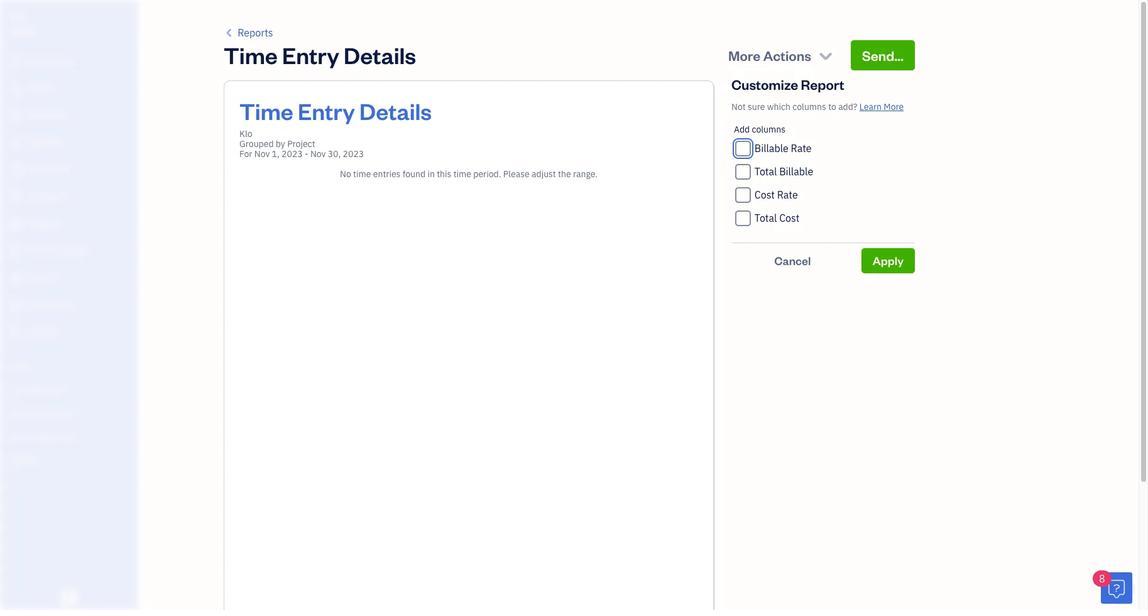 Task type: locate. For each thing, give the bounding box(es) containing it.
klo up owner
[[10, 11, 24, 23]]

billable down the add columns
[[755, 142, 789, 155]]

in
[[428, 169, 435, 180]]

columns up billable rate
[[752, 124, 786, 135]]

cancel button
[[732, 248, 854, 274]]

1 vertical spatial klo
[[240, 128, 252, 140]]

more actions button
[[717, 40, 846, 70]]

total for total cost
[[755, 212, 777, 224]]

rate down total billable
[[778, 189, 798, 201]]

billable down billable rate
[[780, 165, 814, 178]]

cost up total cost
[[755, 189, 775, 201]]

freshbooks image
[[59, 590, 79, 605]]

total
[[755, 165, 777, 178], [755, 212, 777, 224]]

send…
[[863, 47, 904, 64]]

time
[[224, 40, 278, 70], [240, 96, 293, 126]]

1 horizontal spatial columns
[[793, 101, 827, 113]]

client image
[[8, 83, 23, 96]]

0 horizontal spatial cost
[[755, 189, 775, 201]]

more up customize
[[729, 47, 761, 64]]

1 total from the top
[[755, 165, 777, 178]]

1 vertical spatial entry
[[298, 96, 355, 126]]

items
[[9, 408, 29, 418]]

nov
[[254, 148, 270, 160], [311, 148, 326, 160]]

entry
[[282, 40, 339, 70], [298, 96, 355, 126]]

klo inside klo owner
[[10, 11, 24, 23]]

rate up total billable
[[791, 142, 812, 155]]

0 vertical spatial rate
[[791, 142, 812, 155]]

0 vertical spatial cost
[[755, 189, 775, 201]]

time down the "reports"
[[224, 40, 278, 70]]

owner
[[10, 25, 35, 35]]

more right learn
[[884, 101, 904, 113]]

1 horizontal spatial klo
[[240, 128, 252, 140]]

1 vertical spatial columns
[[752, 124, 786, 135]]

klo
[[10, 11, 24, 23], [240, 128, 252, 140]]

report image
[[8, 326, 23, 339]]

entry inside time entry details klo grouped by project for nov 1, 2023 - nov 30, 2023
[[298, 96, 355, 126]]

report
[[801, 75, 845, 93]]

1 vertical spatial total
[[755, 212, 777, 224]]

main element
[[0, 0, 170, 611]]

team members
[[9, 385, 64, 395]]

time inside time entry details klo grouped by project for nov 1, 2023 - nov 30, 2023
[[240, 96, 293, 126]]

no time entries found in this time period. please adjust the range.
[[340, 169, 598, 180]]

money image
[[8, 272, 23, 285]]

add columns
[[734, 124, 786, 135]]

-
[[305, 148, 308, 160]]

add
[[734, 124, 750, 135]]

entry for time entry details klo grouped by project for nov 1, 2023 - nov 30, 2023
[[298, 96, 355, 126]]

klo up 'for'
[[240, 128, 252, 140]]

customize report
[[732, 75, 845, 93]]

nov right -
[[311, 148, 326, 160]]

entries
[[373, 169, 401, 180]]

1 nov from the left
[[254, 148, 270, 160]]

to
[[829, 101, 837, 113]]

2 nov from the left
[[311, 148, 326, 160]]

apply
[[873, 253, 904, 268]]

bank
[[9, 431, 28, 441]]

0 vertical spatial total
[[755, 165, 777, 178]]

total up cost rate
[[755, 165, 777, 178]]

for
[[240, 148, 252, 160]]

details
[[344, 40, 416, 70], [360, 96, 432, 126]]

rate
[[791, 142, 812, 155], [778, 189, 798, 201]]

send… button
[[851, 40, 915, 70]]

found
[[403, 169, 426, 180]]

0 horizontal spatial time
[[353, 169, 371, 180]]

nov left 1, at top left
[[254, 148, 270, 160]]

0 horizontal spatial 2023
[[282, 148, 303, 160]]

2023 left -
[[282, 148, 303, 160]]

0 vertical spatial columns
[[793, 101, 827, 113]]

columns left the to at the right top
[[793, 101, 827, 113]]

apply button
[[862, 248, 915, 274]]

2 total from the top
[[755, 212, 777, 224]]

2023 right 30,
[[343, 148, 364, 160]]

apps link
[[3, 356, 135, 378]]

billable
[[755, 142, 789, 155], [780, 165, 814, 178]]

total billable
[[755, 165, 814, 178]]

1 horizontal spatial cost
[[780, 212, 800, 224]]

time
[[353, 169, 371, 180], [454, 169, 472, 180]]

time up grouped
[[240, 96, 293, 126]]

not
[[732, 101, 746, 113]]

please
[[503, 169, 530, 180]]

which
[[768, 101, 791, 113]]

period.
[[474, 169, 501, 180]]

bank connections
[[9, 431, 74, 441]]

8
[[1100, 573, 1106, 585]]

1 horizontal spatial more
[[884, 101, 904, 113]]

0 vertical spatial time
[[224, 40, 278, 70]]

1 vertical spatial billable
[[780, 165, 814, 178]]

0 vertical spatial more
[[729, 47, 761, 64]]

1 2023 from the left
[[282, 148, 303, 160]]

cost
[[755, 189, 775, 201], [780, 212, 800, 224]]

0 vertical spatial klo
[[10, 11, 24, 23]]

0 horizontal spatial more
[[729, 47, 761, 64]]

1 horizontal spatial nov
[[311, 148, 326, 160]]

services
[[45, 408, 76, 418]]

1 vertical spatial time
[[240, 96, 293, 126]]

more
[[729, 47, 761, 64], [884, 101, 904, 113]]

cancel
[[775, 253, 811, 268]]

2023
[[282, 148, 303, 160], [343, 148, 364, 160]]

time entry details
[[224, 40, 416, 70]]

1,
[[272, 148, 280, 160]]

connections
[[29, 431, 74, 441]]

1 vertical spatial rate
[[778, 189, 798, 201]]

details inside time entry details klo grouped by project for nov 1, 2023 - nov 30, 2023
[[360, 96, 432, 126]]

estimate image
[[8, 110, 23, 123]]

0 vertical spatial details
[[344, 40, 416, 70]]

1 horizontal spatial time
[[454, 169, 472, 180]]

expense image
[[8, 191, 23, 204]]

0 horizontal spatial nov
[[254, 148, 270, 160]]

2 time from the left
[[454, 169, 472, 180]]

1 horizontal spatial 2023
[[343, 148, 364, 160]]

1 vertical spatial details
[[360, 96, 432, 126]]

0 vertical spatial entry
[[282, 40, 339, 70]]

columns
[[793, 101, 827, 113], [752, 124, 786, 135]]

dashboard image
[[8, 56, 23, 69]]

cost down cost rate
[[780, 212, 800, 224]]

the
[[558, 169, 571, 180]]

bank connections link
[[3, 426, 135, 448]]

time right this
[[454, 169, 472, 180]]

total down cost rate
[[755, 212, 777, 224]]

0 horizontal spatial klo
[[10, 11, 24, 23]]

project
[[287, 138, 315, 150]]

settings link
[[3, 449, 135, 471]]

time right the no
[[353, 169, 371, 180]]

more inside dropdown button
[[729, 47, 761, 64]]



Task type: describe. For each thing, give the bounding box(es) containing it.
cost rate
[[755, 189, 798, 201]]

time for time entry details
[[224, 40, 278, 70]]

by
[[276, 138, 285, 150]]

details for time entry details
[[344, 40, 416, 70]]

team members link
[[3, 379, 135, 401]]

chart image
[[8, 299, 23, 312]]

members
[[31, 385, 64, 395]]

team
[[9, 385, 29, 395]]

not sure which columns to add? learn more
[[732, 101, 904, 113]]

klo inside time entry details klo grouped by project for nov 1, 2023 - nov 30, 2023
[[240, 128, 252, 140]]

project image
[[8, 218, 23, 231]]

reports
[[238, 26, 273, 39]]

reports button
[[224, 25, 273, 40]]

payment image
[[8, 164, 23, 177]]

rate for billable rate
[[791, 142, 812, 155]]

settings
[[9, 455, 38, 465]]

1 vertical spatial more
[[884, 101, 904, 113]]

details for time entry details klo grouped by project for nov 1, 2023 - nov 30, 2023
[[360, 96, 432, 126]]

klo owner
[[10, 11, 35, 35]]

30,
[[328, 148, 341, 160]]

2 2023 from the left
[[343, 148, 364, 160]]

add columns element
[[732, 114, 915, 243]]

learn more link
[[860, 101, 904, 113]]

1 vertical spatial cost
[[780, 212, 800, 224]]

chevrondown image
[[817, 47, 835, 64]]

entry for time entry details
[[282, 40, 339, 70]]

actions
[[764, 47, 812, 64]]

range.
[[573, 169, 598, 180]]

8 button
[[1093, 571, 1133, 604]]

rate for cost rate
[[778, 189, 798, 201]]

customize
[[732, 75, 799, 93]]

learn
[[860, 101, 882, 113]]

items and services
[[9, 408, 76, 418]]

billable rate
[[755, 142, 812, 155]]

sure
[[748, 101, 765, 113]]

items and services link
[[3, 402, 135, 424]]

this
[[437, 169, 452, 180]]

time for time entry details klo grouped by project for nov 1, 2023 - nov 30, 2023
[[240, 96, 293, 126]]

timer image
[[8, 245, 23, 258]]

0 horizontal spatial columns
[[752, 124, 786, 135]]

1 time from the left
[[353, 169, 371, 180]]

no
[[340, 169, 351, 180]]

adjust
[[532, 169, 556, 180]]

invoice image
[[8, 137, 23, 150]]

more actions
[[729, 47, 812, 64]]

add?
[[839, 101, 858, 113]]

0 vertical spatial billable
[[755, 142, 789, 155]]

time entry details klo grouped by project for nov 1, 2023 - nov 30, 2023
[[240, 96, 432, 160]]

apps
[[9, 362, 28, 372]]

grouped
[[240, 138, 274, 150]]

resource center badge image
[[1102, 573, 1133, 604]]

chevronleft image
[[224, 25, 235, 40]]

and
[[30, 408, 44, 418]]

total for total billable
[[755, 165, 777, 178]]

total cost
[[755, 212, 800, 224]]



Task type: vqa. For each thing, say whether or not it's contained in the screenshot.
second Total from the bottom
yes



